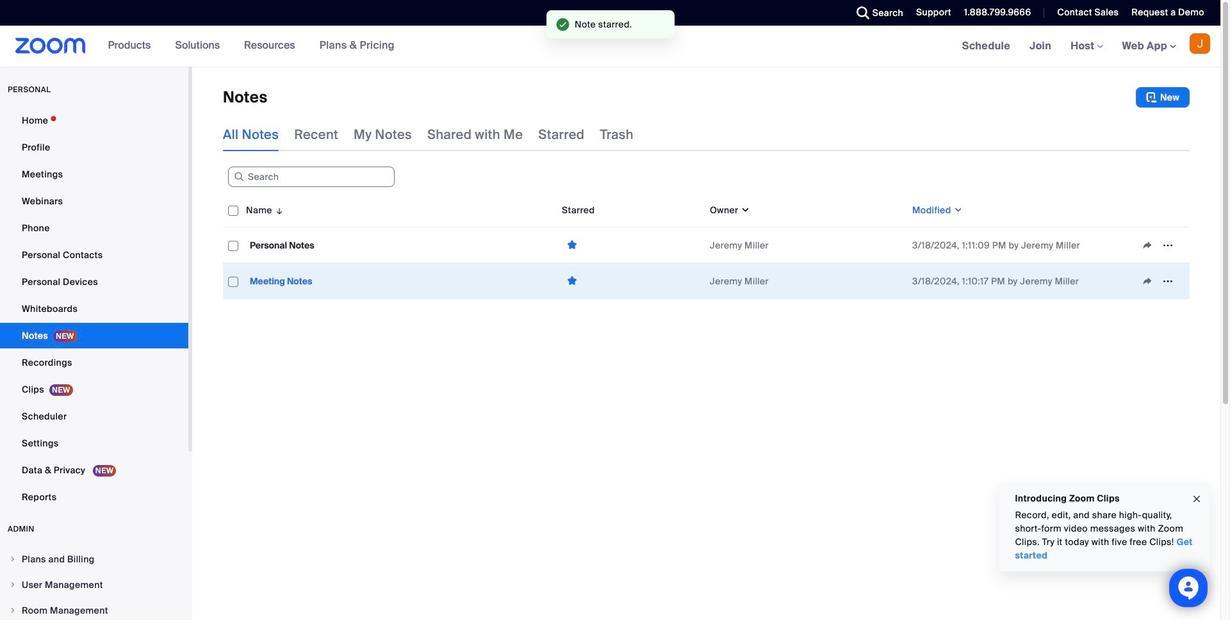 Task type: vqa. For each thing, say whether or not it's contained in the screenshot.
first the Share Icon from the bottom
yes



Task type: describe. For each thing, give the bounding box(es) containing it.
more options for personal notes image
[[1158, 239, 1179, 251]]

success image
[[557, 18, 570, 31]]

3 menu item from the top
[[0, 599, 188, 620]]

personal menu menu
[[0, 108, 188, 511]]

right image
[[9, 607, 17, 615]]

share image
[[1138, 239, 1158, 251]]

more options for meeting notes image
[[1158, 275, 1179, 287]]

2 menu item from the top
[[0, 573, 188, 597]]

share image
[[1138, 275, 1158, 287]]

Search text field
[[228, 167, 395, 187]]

tabs of all notes page tab list
[[223, 118, 634, 151]]

admin menu menu
[[0, 547, 188, 620]]

close image
[[1192, 492, 1202, 507]]

meetings navigation
[[953, 26, 1221, 67]]



Task type: locate. For each thing, give the bounding box(es) containing it.
right image
[[9, 556, 17, 563], [9, 581, 17, 589]]

0 horizontal spatial down image
[[739, 204, 751, 217]]

0 vertical spatial right image
[[9, 556, 17, 563]]

1 vertical spatial right image
[[9, 581, 17, 589]]

product information navigation
[[98, 26, 404, 67]]

down image
[[739, 204, 751, 217], [952, 204, 963, 217]]

profile picture image
[[1190, 33, 1211, 54]]

1 down image from the left
[[739, 204, 751, 217]]

zoom logo image
[[15, 38, 86, 54]]

2 right image from the top
[[9, 581, 17, 589]]

2 down image from the left
[[952, 204, 963, 217]]

arrow down image
[[272, 203, 284, 218]]

menu item
[[0, 547, 188, 572], [0, 573, 188, 597], [0, 599, 188, 620]]

application
[[223, 194, 1200, 309], [562, 235, 700, 255], [1138, 236, 1185, 255], [562, 271, 700, 291], [1138, 271, 1185, 291]]

2 vertical spatial menu item
[[0, 599, 188, 620]]

1 vertical spatial menu item
[[0, 573, 188, 597]]

0 vertical spatial menu item
[[0, 547, 188, 572]]

1 menu item from the top
[[0, 547, 188, 572]]

1 horizontal spatial down image
[[952, 204, 963, 217]]

1 right image from the top
[[9, 556, 17, 563]]

banner
[[0, 26, 1221, 67]]



